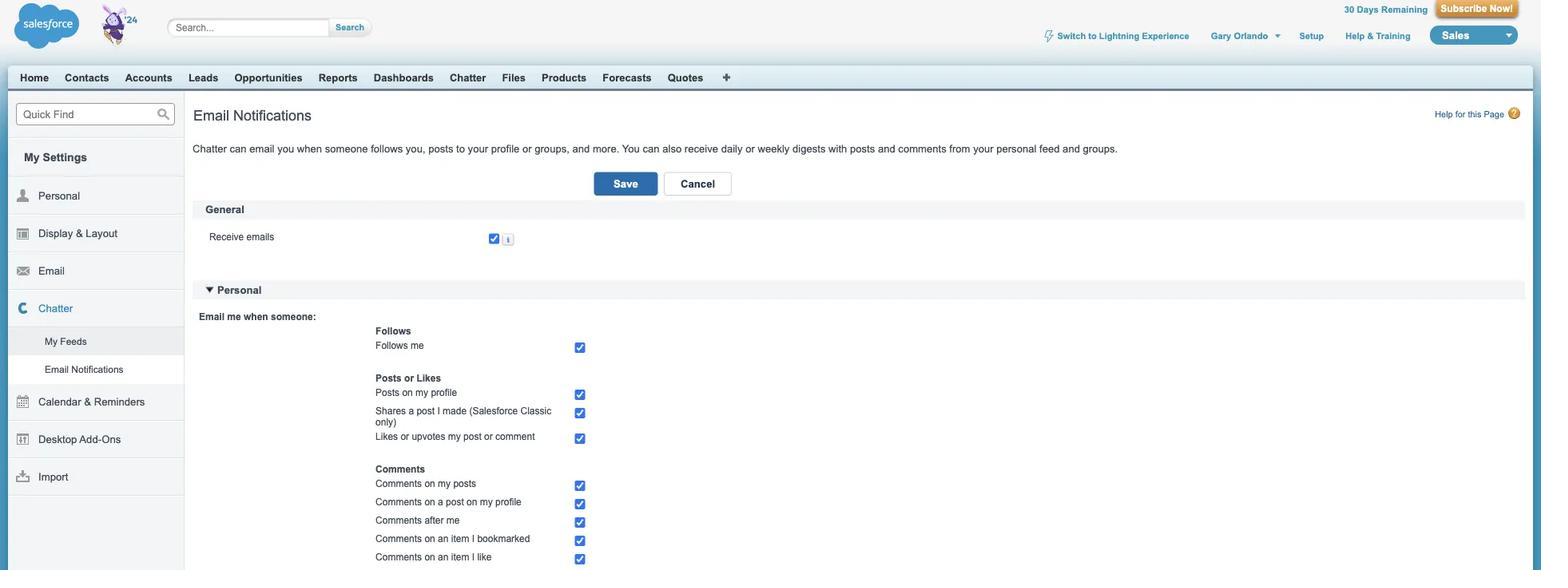 Task type: locate. For each thing, give the bounding box(es) containing it.
1 vertical spatial to
[[456, 143, 465, 155]]

0 vertical spatial chatter link
[[450, 72, 486, 83]]

0 horizontal spatial email notifications
[[45, 364, 124, 375]]

chatter left email
[[193, 143, 227, 155]]

email down hide section - personal icon
[[199, 312, 225, 322]]

or
[[522, 143, 532, 155], [746, 143, 755, 155], [404, 373, 414, 384], [401, 431, 409, 442], [484, 431, 493, 442]]

1 follows from the top
[[376, 326, 411, 337]]

and left the comments
[[878, 143, 895, 155]]

a up after
[[438, 497, 443, 508]]

Comments after me checkbox
[[575, 518, 585, 528]]

switch to lightning experience
[[1057, 31, 1189, 41]]

(salesforce
[[469, 406, 518, 417]]

1 vertical spatial posts
[[376, 387, 400, 398]]

1 comments from the top
[[376, 464, 425, 475]]

notifications
[[233, 107, 312, 123], [71, 364, 124, 375]]

2 an from the top
[[438, 552, 449, 563]]

item down comments on an item i bookmarked on the left bottom
[[451, 552, 469, 563]]

i left made
[[437, 406, 440, 417]]

email notifications inside email notifications link
[[45, 364, 124, 375]]

posts up 'shares' on the left of page
[[376, 387, 400, 398]]

to inside "switch to lightning experience" link
[[1088, 31, 1097, 41]]

2 item from the top
[[451, 552, 469, 563]]

gary orlando
[[1211, 31, 1268, 41]]

0 vertical spatial me
[[227, 312, 241, 322]]

page
[[1484, 109, 1504, 119]]

4 comments from the top
[[376, 515, 422, 526]]

1 horizontal spatial chatter
[[193, 143, 227, 155]]

notifications up email
[[233, 107, 312, 123]]

or right daily
[[746, 143, 755, 155]]

posts right you,
[[428, 143, 453, 155]]

posts for posts on my profile
[[376, 387, 400, 398]]

likes up posts on my profile on the left of page
[[417, 373, 441, 384]]

Follows me checkbox
[[575, 343, 585, 353]]

chatter inside chatter link
[[38, 303, 73, 315]]

i left like
[[472, 552, 475, 563]]

personal
[[38, 190, 80, 202], [217, 284, 262, 296]]

chatter up the my feeds
[[38, 303, 73, 315]]

leads link
[[188, 72, 218, 83]]

on down posts or likes
[[402, 387, 413, 398]]

Comments on a post on my profile checkbox
[[575, 499, 585, 510]]

me
[[227, 312, 241, 322], [411, 340, 424, 351], [446, 515, 460, 526]]

i for bookmarked
[[472, 534, 475, 544]]

an for like
[[438, 552, 449, 563]]

2 vertical spatial post
[[446, 497, 464, 508]]

&
[[1367, 31, 1374, 41], [76, 228, 83, 240], [84, 396, 91, 408]]

my settings
[[24, 151, 87, 163]]

comments
[[376, 464, 425, 475], [376, 479, 422, 489], [376, 497, 422, 508], [376, 515, 422, 526], [376, 534, 422, 544], [376, 552, 422, 563]]

can
[[230, 143, 247, 155], [643, 143, 660, 155]]

Comments on an item I bookmarked checkbox
[[575, 536, 585, 546]]

item for like
[[451, 552, 469, 563]]

my
[[24, 151, 40, 163], [45, 336, 58, 347]]

1 vertical spatial a
[[438, 497, 443, 508]]

2 posts from the top
[[376, 387, 400, 398]]

you,
[[406, 143, 425, 155]]

1 vertical spatial an
[[438, 552, 449, 563]]

or down (salesforce
[[484, 431, 493, 442]]

i for like
[[472, 552, 475, 563]]

to
[[1088, 31, 1097, 41], [456, 143, 465, 155]]

my inside 'link'
[[24, 151, 40, 163]]

digests
[[793, 143, 826, 155]]

1 horizontal spatial to
[[1088, 31, 1097, 41]]

0 horizontal spatial &
[[76, 228, 83, 240]]

email notifications link
[[8, 356, 184, 383]]

notifications down the my feeds "link"
[[71, 364, 124, 375]]

post down shares a post i made (salesforce classic only) at the left of the page
[[463, 431, 482, 442]]

1 posts from the top
[[376, 373, 402, 384]]

0 horizontal spatial chatter link
[[8, 290, 184, 328]]

2 vertical spatial me
[[446, 515, 460, 526]]

receive emails
[[209, 231, 274, 242]]

comments
[[898, 143, 946, 155]]

0 vertical spatial posts
[[376, 373, 402, 384]]

Shares a post I made (Salesforce Classic only) checkbox
[[575, 408, 585, 419]]

me for follows
[[411, 340, 424, 351]]

me up posts or likes
[[411, 340, 424, 351]]

an down comments on an item i bookmarked on the left bottom
[[438, 552, 449, 563]]

to right you,
[[456, 143, 465, 155]]

comments after me
[[376, 515, 460, 526]]

email down display
[[38, 265, 65, 277]]

comments for comments after me
[[376, 515, 422, 526]]

item up comments on an item i like
[[451, 534, 469, 544]]

0 horizontal spatial when
[[244, 312, 268, 322]]

1 horizontal spatial likes
[[417, 373, 441, 384]]

an
[[438, 534, 449, 544], [438, 552, 449, 563]]

2 horizontal spatial &
[[1367, 31, 1374, 41]]

can left email
[[230, 143, 247, 155]]

1 horizontal spatial &
[[84, 396, 91, 408]]

general
[[205, 204, 244, 216]]

2 your from the left
[[973, 143, 994, 155]]

0 vertical spatial i
[[437, 406, 440, 417]]

None button
[[1436, 0, 1518, 17], [329, 18, 364, 37], [1436, 0, 1518, 17], [329, 18, 364, 37]]

or left upvotes on the bottom left of the page
[[401, 431, 409, 442]]

likes or upvotes my post or comment
[[376, 431, 535, 442]]

home link
[[20, 72, 49, 83]]

2 follows from the top
[[376, 340, 408, 351]]

receive
[[209, 231, 244, 242]]

0 horizontal spatial a
[[409, 406, 414, 417]]

item for bookmarked
[[451, 534, 469, 544]]

5 comments from the top
[[376, 534, 422, 544]]

1 vertical spatial item
[[451, 552, 469, 563]]

help for help & training
[[1346, 31, 1365, 41]]

i left bookmarked in the bottom of the page
[[472, 534, 475, 544]]

0 horizontal spatial and
[[572, 143, 590, 155]]

30 days remaining link
[[1344, 4, 1428, 14]]

post down posts on my profile on the left of page
[[417, 406, 435, 417]]

my for my feeds
[[45, 336, 58, 347]]

Comments on my posts checkbox
[[575, 481, 585, 491]]

on up comments on an item i like
[[425, 534, 435, 544]]

1 horizontal spatial notifications
[[233, 107, 312, 123]]

1 horizontal spatial personal
[[217, 284, 262, 296]]

on down comments on an item i bookmarked on the left bottom
[[425, 552, 435, 563]]

my left settings
[[24, 151, 40, 163]]

daily
[[721, 143, 743, 155]]

my settings link
[[8, 139, 184, 175]]

me up comments on an item i bookmarked on the left bottom
[[446, 515, 460, 526]]

likes down the "only)"
[[376, 431, 398, 442]]

Receive emails checkbox
[[489, 234, 500, 244]]

sales
[[1442, 29, 1470, 41]]

help down 30
[[1346, 31, 1365, 41]]

posts right with
[[850, 143, 875, 155]]

can right you
[[643, 143, 660, 155]]

your right you,
[[468, 143, 488, 155]]

when
[[297, 143, 322, 155], [244, 312, 268, 322]]

Likes or upvotes my post or comment checkbox
[[575, 434, 585, 444]]

0 horizontal spatial chatter
[[38, 303, 73, 315]]

0 vertical spatial follows
[[376, 326, 411, 337]]

0 vertical spatial to
[[1088, 31, 1097, 41]]

personal up display
[[38, 190, 80, 202]]

0 horizontal spatial my
[[24, 151, 40, 163]]

i
[[437, 406, 440, 417], [472, 534, 475, 544], [472, 552, 475, 563]]

my feeds link
[[8, 328, 184, 356]]

follows
[[376, 326, 411, 337], [376, 340, 408, 351]]

opportunities
[[234, 72, 303, 83]]

and
[[572, 143, 590, 155], [878, 143, 895, 155], [1063, 143, 1080, 155]]

comments for comments on an item i like
[[376, 552, 422, 563]]

1 vertical spatial chatter
[[193, 143, 227, 155]]

personal right hide section - personal icon
[[217, 284, 262, 296]]

1 vertical spatial help
[[1435, 109, 1453, 119]]

groups.
[[1083, 143, 1118, 155]]

follows up posts or likes
[[376, 340, 408, 351]]

files link
[[502, 72, 526, 83]]

leads
[[188, 72, 218, 83]]

chatter link left files link
[[450, 72, 486, 83]]

forecasts link
[[603, 72, 652, 83]]

follows up follows me
[[376, 326, 411, 337]]

30
[[1344, 4, 1355, 14]]

profile up made
[[431, 387, 457, 398]]

personal
[[996, 143, 1036, 155]]

1 vertical spatial post
[[463, 431, 482, 442]]

2 horizontal spatial and
[[1063, 143, 1080, 155]]

2 vertical spatial i
[[472, 552, 475, 563]]

post inside shares a post i made (salesforce classic only)
[[417, 406, 435, 417]]

0 vertical spatial help
[[1346, 31, 1365, 41]]

1 horizontal spatial me
[[411, 340, 424, 351]]

my inside "link"
[[45, 336, 58, 347]]

when left someone:
[[244, 312, 268, 322]]

experience
[[1142, 31, 1189, 41]]

1 an from the top
[[438, 534, 449, 544]]

on down comments on my posts
[[425, 497, 435, 508]]

files
[[502, 72, 526, 83]]

my for my settings
[[24, 151, 40, 163]]

1 horizontal spatial can
[[643, 143, 660, 155]]

None submit
[[594, 172, 658, 196], [664, 172, 732, 196], [594, 172, 658, 196], [664, 172, 732, 196]]

1 item from the top
[[451, 534, 469, 544]]

email
[[193, 107, 229, 123], [38, 265, 65, 277], [199, 312, 225, 322], [45, 364, 69, 375]]

follows
[[371, 143, 403, 155]]

0 horizontal spatial me
[[227, 312, 241, 322]]

0 vertical spatial email notifications
[[193, 107, 312, 123]]

you
[[277, 143, 294, 155]]

1 horizontal spatial email notifications
[[193, 107, 312, 123]]

and right feed
[[1063, 143, 1080, 155]]

& left training
[[1367, 31, 1374, 41]]

3 comments from the top
[[376, 497, 422, 508]]

your right from
[[973, 143, 994, 155]]

on for comments on an item i like
[[425, 552, 435, 563]]

Search... text field
[[176, 21, 313, 34]]

and left more.
[[572, 143, 590, 155]]

1 horizontal spatial and
[[878, 143, 895, 155]]

1 horizontal spatial when
[[297, 143, 322, 155]]

gary
[[1211, 31, 1231, 41]]

1 horizontal spatial chatter link
[[450, 72, 486, 83]]

hide section - personal image
[[205, 285, 214, 294]]

0 horizontal spatial can
[[230, 143, 247, 155]]

0 vertical spatial a
[[409, 406, 414, 417]]

after
[[425, 515, 444, 526]]

help & training link
[[1344, 31, 1412, 41]]

0 horizontal spatial likes
[[376, 431, 398, 442]]

6 comments from the top
[[376, 552, 422, 563]]

2 comments from the top
[[376, 479, 422, 489]]

1 vertical spatial email notifications
[[45, 364, 124, 375]]

comments for comments on an item i bookmarked
[[376, 534, 422, 544]]

on for comments on an item i bookmarked
[[425, 534, 435, 544]]

chatter left files link
[[450, 72, 486, 83]]

profile left "groups,"
[[491, 143, 520, 155]]

email inside "link"
[[38, 265, 65, 277]]

a down posts on my profile on the left of page
[[409, 406, 414, 417]]

my up bookmarked in the bottom of the page
[[480, 497, 493, 508]]

an for bookmarked
[[438, 534, 449, 544]]

& left layout
[[76, 228, 83, 240]]

chatter link up feeds
[[8, 290, 184, 328]]

salesforce.com image
[[10, 0, 150, 52]]

posts
[[376, 373, 402, 384], [376, 387, 400, 398]]

profile up bookmarked in the bottom of the page
[[495, 497, 522, 508]]

0 vertical spatial an
[[438, 534, 449, 544]]

1 vertical spatial &
[[76, 228, 83, 240]]

3 and from the left
[[1063, 143, 1080, 155]]

email notifications down feeds
[[45, 364, 124, 375]]

layout
[[86, 228, 117, 240]]

someone:
[[271, 312, 316, 322]]

to right switch
[[1088, 31, 1097, 41]]

0 vertical spatial my
[[24, 151, 40, 163]]

0 horizontal spatial personal
[[38, 190, 80, 202]]

0 horizontal spatial your
[[468, 143, 488, 155]]

my left feeds
[[45, 336, 58, 347]]

feeds
[[60, 336, 87, 347]]

1 horizontal spatial my
[[45, 336, 58, 347]]

or left "groups,"
[[522, 143, 532, 155]]

1 vertical spatial my
[[45, 336, 58, 347]]

0 vertical spatial personal
[[38, 190, 80, 202]]

0 horizontal spatial help
[[1346, 31, 1365, 41]]

& right calendar
[[84, 396, 91, 408]]

products
[[542, 72, 587, 83]]

2 vertical spatial &
[[84, 396, 91, 408]]

0 vertical spatial chatter
[[450, 72, 486, 83]]

training
[[1376, 31, 1411, 41]]

1 your from the left
[[468, 143, 488, 155]]

0 vertical spatial likes
[[417, 373, 441, 384]]

1 vertical spatial notifications
[[71, 364, 124, 375]]

chatter
[[450, 72, 486, 83], [193, 143, 227, 155], [38, 303, 73, 315]]

me for email
[[227, 312, 241, 322]]

1 vertical spatial follows
[[376, 340, 408, 351]]

1 horizontal spatial a
[[438, 497, 443, 508]]

post
[[417, 406, 435, 417], [463, 431, 482, 442], [446, 497, 464, 508]]

all tabs image
[[722, 72, 732, 81]]

chatter for the right chatter link
[[450, 72, 486, 83]]

2 horizontal spatial me
[[446, 515, 460, 526]]

on up "comments on a post on my profile"
[[425, 479, 435, 489]]

chatter can email you when someone follows you, posts to your profile or groups, and more. you can also receive daily or weekly digests with posts and comments from your personal feed and groups.
[[193, 143, 1118, 155]]

email link
[[8, 252, 184, 290]]

your
[[468, 143, 488, 155], [973, 143, 994, 155]]

when right you
[[297, 143, 322, 155]]

1 vertical spatial me
[[411, 340, 424, 351]]

2 vertical spatial profile
[[495, 497, 522, 508]]

0 vertical spatial post
[[417, 406, 435, 417]]

post down comments on my posts
[[446, 497, 464, 508]]

2 vertical spatial chatter
[[38, 303, 73, 315]]

a inside shares a post i made (salesforce classic only)
[[409, 406, 414, 417]]

me left someone:
[[227, 312, 241, 322]]

0 vertical spatial item
[[451, 534, 469, 544]]

email notifications up email
[[193, 107, 312, 123]]

receive
[[685, 143, 718, 155]]

1 horizontal spatial your
[[973, 143, 994, 155]]

0 vertical spatial &
[[1367, 31, 1374, 41]]

shares
[[376, 406, 406, 417]]

1 vertical spatial i
[[472, 534, 475, 544]]

an down after
[[438, 534, 449, 544]]

more.
[[593, 143, 619, 155]]

posts up posts on my profile on the left of page
[[376, 373, 402, 384]]

1 horizontal spatial help
[[1435, 109, 1453, 119]]

display
[[38, 228, 73, 240]]

or up posts on my profile on the left of page
[[404, 373, 414, 384]]

2 horizontal spatial chatter
[[450, 72, 486, 83]]

help left the for
[[1435, 109, 1453, 119]]



Task type: describe. For each thing, give the bounding box(es) containing it.
1 and from the left
[[572, 143, 590, 155]]

only)
[[376, 417, 396, 428]]

1 vertical spatial when
[[244, 312, 268, 322]]

this
[[1468, 109, 1482, 119]]

help & training
[[1346, 31, 1411, 41]]

1 vertical spatial personal
[[217, 284, 262, 296]]

comments on a post on my profile
[[376, 497, 522, 508]]

1 vertical spatial profile
[[431, 387, 457, 398]]

setup link
[[1298, 31, 1326, 41]]

ons
[[102, 434, 121, 446]]

1 vertical spatial chatter link
[[8, 290, 184, 328]]

1 vertical spatial likes
[[376, 431, 398, 442]]

home
[[20, 72, 49, 83]]

comments for comments on my posts
[[376, 479, 422, 489]]

with
[[829, 143, 847, 155]]

0 vertical spatial notifications
[[233, 107, 312, 123]]

reminders
[[94, 396, 145, 408]]

contacts link
[[65, 72, 109, 83]]

0 horizontal spatial notifications
[[71, 364, 124, 375]]

display & layout
[[38, 228, 117, 240]]

2 can from the left
[[643, 143, 660, 155]]

desktop add-ons
[[38, 434, 121, 446]]

i inside shares a post i made (salesforce classic only)
[[437, 406, 440, 417]]

personal link
[[8, 177, 184, 215]]

import link
[[8, 459, 184, 496]]

weekly
[[758, 143, 790, 155]]

comments on my posts
[[376, 479, 476, 489]]

1 can from the left
[[230, 143, 247, 155]]

& for help
[[1367, 31, 1374, 41]]

2 and from the left
[[878, 143, 895, 155]]

on up comments on an item i bookmarked on the left bottom
[[467, 497, 477, 508]]

posts on my profile
[[376, 387, 457, 398]]

Quick Find text field
[[16, 103, 175, 125]]

add-
[[79, 434, 102, 446]]

Posts on my profile checkbox
[[575, 390, 585, 400]]

quotes
[[668, 72, 703, 83]]

quotes link
[[668, 72, 703, 83]]

classic
[[520, 406, 551, 417]]

you
[[622, 143, 640, 155]]

email me when someone:
[[199, 312, 316, 322]]

my up "comments on a post on my profile"
[[438, 479, 451, 489]]

import
[[38, 471, 68, 483]]

email
[[249, 143, 274, 155]]

desktop add-ons link
[[8, 421, 184, 459]]

email down the my feeds
[[45, 364, 69, 375]]

follows for follows me
[[376, 340, 408, 351]]

someone
[[325, 143, 368, 155]]

forecasts
[[603, 72, 652, 83]]

also
[[662, 143, 682, 155]]

help for help for this page
[[1435, 109, 1453, 119]]

orlando
[[1234, 31, 1268, 41]]

contacts
[[65, 72, 109, 83]]

for
[[1455, 109, 1466, 119]]

chatter for chatter can email you when someone follows you, posts to your profile or groups, and more. you can also receive daily or weekly digests with posts and comments from your personal feed and groups.
[[193, 143, 227, 155]]

& for display
[[76, 228, 83, 240]]

Comments on an item I like checkbox
[[575, 554, 585, 565]]

follows for follows
[[376, 326, 411, 337]]

on for comments on my posts
[[425, 479, 435, 489]]

email down leads link
[[193, 107, 229, 123]]

made
[[443, 406, 467, 417]]

lightning
[[1099, 31, 1140, 41]]

on for comments on a post on my profile
[[425, 497, 435, 508]]

help for this page
[[1435, 109, 1504, 119]]

accounts link
[[125, 72, 173, 83]]

calendar & reminders link
[[8, 383, 184, 421]]

on for posts on my profile
[[402, 387, 413, 398]]

calendar & reminders
[[38, 396, 145, 408]]

reports
[[319, 72, 358, 83]]

comments for comments
[[376, 464, 425, 475]]

like
[[477, 552, 492, 563]]

0 vertical spatial when
[[297, 143, 322, 155]]

my feeds
[[45, 336, 87, 347]]

display & layout link
[[8, 215, 184, 252]]

30 days remaining
[[1344, 4, 1428, 14]]

follows me
[[376, 340, 424, 351]]

opportunities link
[[234, 72, 303, 83]]

emails
[[247, 231, 274, 242]]

posts up "comments on a post on my profile"
[[453, 479, 476, 489]]

comments on an item i like
[[376, 552, 492, 563]]

setup
[[1299, 31, 1324, 41]]

products link
[[542, 72, 587, 83]]

from
[[949, 143, 970, 155]]

comment
[[495, 431, 535, 442]]

0 vertical spatial profile
[[491, 143, 520, 155]]

posts or likes
[[376, 373, 441, 384]]

dashboards
[[374, 72, 434, 83]]

my down posts or likes
[[415, 387, 428, 398]]

accounts
[[125, 72, 173, 83]]

upvotes
[[412, 431, 445, 442]]

help for this page link
[[1435, 107, 1521, 120]]

comments for comments on a post on my profile
[[376, 497, 422, 508]]

days
[[1357, 4, 1379, 14]]

groups,
[[535, 143, 570, 155]]

dashboards link
[[374, 72, 434, 83]]

switch
[[1057, 31, 1086, 41]]

0 horizontal spatial to
[[456, 143, 465, 155]]

remaining
[[1381, 4, 1428, 14]]

shares a post i made (salesforce classic only)
[[376, 406, 551, 428]]

bookmarked
[[477, 534, 530, 544]]

posts for posts or likes
[[376, 373, 402, 384]]

switch to lightning experience link
[[1042, 30, 1191, 43]]

& for calendar
[[84, 396, 91, 408]]

desktop
[[38, 434, 77, 446]]

comments on an item i bookmarked
[[376, 534, 530, 544]]

settings
[[43, 151, 87, 163]]

my down shares a post i made (salesforce classic only) at the left of the page
[[448, 431, 461, 442]]



Task type: vqa. For each thing, say whether or not it's contained in the screenshot.
My Personal Custom Reports link
no



